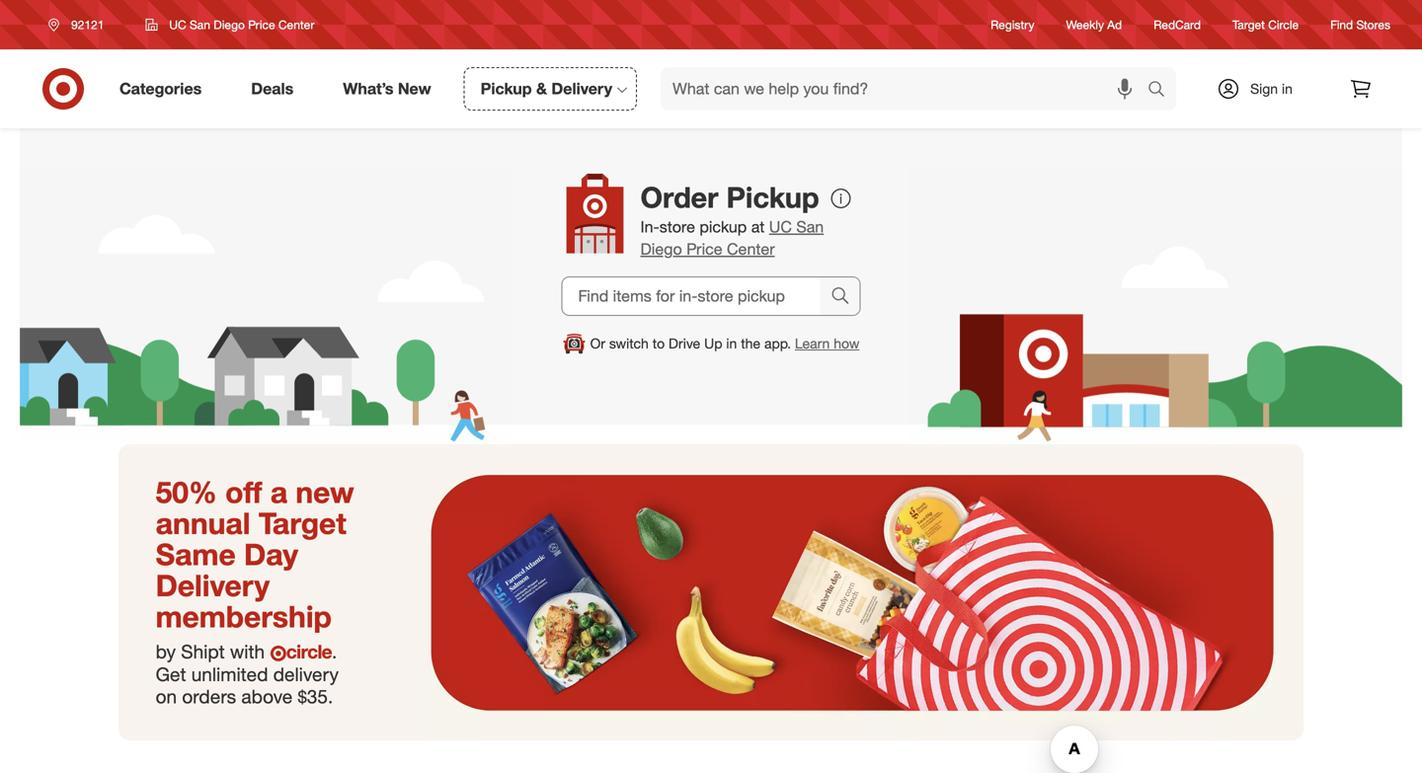 Task type: describe. For each thing, give the bounding box(es) containing it.
sign in
[[1251, 80, 1293, 97]]

learn
[[795, 335, 830, 352]]

what's
[[343, 79, 394, 98]]

off
[[225, 474, 262, 510]]

san inside uc san diego price center
[[797, 217, 824, 236]]

what's new link
[[326, 67, 456, 111]]

$35.
[[298, 686, 333, 708]]

weekly ad
[[1066, 17, 1122, 32]]

new
[[398, 79, 431, 98]]

to
[[653, 335, 665, 352]]

above
[[241, 686, 293, 708]]

target circle
[[1233, 17, 1299, 32]]

price inside uc san diego price center dropdown button
[[248, 17, 275, 32]]

what's new
[[343, 79, 431, 98]]

uc inside uc san diego price center dropdown button
[[169, 17, 186, 32]]

registry link
[[991, 16, 1035, 33]]

target inside '50% off a new annual target same day delivery membership'
[[259, 505, 347, 541]]

center inside uc san diego price center
[[727, 240, 775, 259]]

same
[[156, 536, 236, 573]]

at
[[752, 217, 765, 236]]

50% off a new annual target same day delivery membership
[[156, 474, 354, 635]]

categories
[[120, 79, 202, 98]]

or switch to drive up in the app. learn how
[[590, 335, 860, 352]]

find stores
[[1331, 17, 1391, 32]]

uc inside uc san diego price center
[[769, 217, 792, 236]]

1 vertical spatial uc san diego price center
[[641, 217, 824, 259]]

diego inside uc san diego price center dropdown button
[[214, 17, 245, 32]]

membership
[[156, 599, 332, 635]]

deals link
[[234, 67, 318, 111]]

What can we help you find? suggestions appear below search field
[[661, 67, 1153, 111]]

1 horizontal spatial pickup
[[727, 180, 820, 215]]

annual
[[156, 505, 250, 541]]

Find items for in-store pickup search field
[[563, 278, 820, 315]]

uc san diego price center inside dropdown button
[[169, 17, 314, 32]]

weekly
[[1066, 17, 1104, 32]]

ad
[[1108, 17, 1122, 32]]

store
[[660, 217, 695, 236]]

pickup & delivery link
[[464, 67, 637, 111]]

target circle link
[[1233, 16, 1299, 33]]

deals
[[251, 79, 294, 98]]

app.
[[765, 335, 791, 352]]

in-store pickup at
[[641, 217, 769, 236]]

center inside dropdown button
[[278, 17, 314, 32]]

1 horizontal spatial in
[[1282, 80, 1293, 97]]

order pickup
[[641, 180, 820, 215]]

shipt
[[181, 641, 225, 663]]

sign
[[1251, 80, 1278, 97]]

registry
[[991, 17, 1035, 32]]

0 vertical spatial pickup
[[481, 79, 532, 98]]

day
[[244, 536, 298, 573]]

orders
[[182, 686, 236, 708]]



Task type: vqa. For each thing, say whether or not it's contained in the screenshot.
Clearance within the '$4.80 reg $12.00 Clearance When purchased online'
no



Task type: locate. For each thing, give the bounding box(es) containing it.
center
[[278, 17, 314, 32], [727, 240, 775, 259]]

50%
[[156, 474, 217, 510]]

0 vertical spatial diego
[[214, 17, 245, 32]]

0 horizontal spatial pickup
[[481, 79, 532, 98]]

target inside 'link'
[[1233, 17, 1265, 32]]

0 vertical spatial price
[[248, 17, 275, 32]]

0 horizontal spatial in
[[727, 335, 737, 352]]

1 vertical spatial pickup
[[727, 180, 820, 215]]

san right at
[[797, 217, 824, 236]]

uc up 'categories' link
[[169, 17, 186, 32]]

in
[[1282, 80, 1293, 97], [727, 335, 737, 352]]

price
[[248, 17, 275, 32], [687, 240, 723, 259]]

1 vertical spatial delivery
[[156, 568, 270, 604]]

redcard
[[1154, 17, 1201, 32]]

search
[[1139, 81, 1187, 100]]

up
[[705, 335, 723, 352]]

circle
[[1269, 17, 1299, 32]]

0 vertical spatial san
[[190, 17, 210, 32]]

1 horizontal spatial uc
[[769, 217, 792, 236]]

search button
[[1139, 67, 1187, 115]]

circle
[[286, 641, 332, 663]]

1 horizontal spatial price
[[687, 240, 723, 259]]

new
[[296, 474, 354, 510]]

in right up
[[727, 335, 737, 352]]

a
[[271, 474, 288, 510]]

by
[[156, 641, 176, 663]]

pickup up at
[[727, 180, 820, 215]]

with
[[230, 641, 265, 663]]

uc
[[169, 17, 186, 32], [769, 217, 792, 236]]

target
[[1233, 17, 1265, 32], [259, 505, 347, 541]]

&
[[536, 79, 547, 98]]

san inside dropdown button
[[190, 17, 210, 32]]

uc san diego price center
[[169, 17, 314, 32], [641, 217, 824, 259]]

1 horizontal spatial san
[[797, 217, 824, 236]]

redcard link
[[1154, 16, 1201, 33]]

1 horizontal spatial center
[[727, 240, 775, 259]]

0 vertical spatial uc
[[169, 17, 186, 32]]

0 horizontal spatial target
[[259, 505, 347, 541]]

san
[[190, 17, 210, 32], [797, 217, 824, 236]]

delivery right &
[[552, 79, 613, 98]]

1 vertical spatial center
[[727, 240, 775, 259]]

1 horizontal spatial delivery
[[552, 79, 613, 98]]

0 vertical spatial uc san diego price center
[[169, 17, 314, 32]]

diego
[[214, 17, 245, 32], [641, 240, 682, 259]]

or
[[590, 335, 606, 352]]

0 horizontal spatial diego
[[214, 17, 245, 32]]

. get unlimited delivery on orders above $35.
[[156, 641, 339, 708]]

0 horizontal spatial uc
[[169, 17, 186, 32]]

target black friday image
[[119, 445, 1304, 741]]

the
[[741, 335, 761, 352]]

.
[[332, 641, 337, 663]]

1 vertical spatial in
[[727, 335, 737, 352]]

get
[[156, 663, 186, 686]]

diego up 'deals' link
[[214, 17, 245, 32]]

0 horizontal spatial san
[[190, 17, 210, 32]]

0 horizontal spatial delivery
[[156, 568, 270, 604]]

drive
[[669, 335, 701, 352]]

1 vertical spatial price
[[687, 240, 723, 259]]

find stores link
[[1331, 16, 1391, 33]]

in-
[[641, 217, 660, 236]]

pickup & delivery
[[481, 79, 613, 98]]

san up 'categories' link
[[190, 17, 210, 32]]

switch
[[609, 335, 649, 352]]

0 vertical spatial in
[[1282, 80, 1293, 97]]

1 horizontal spatial target
[[1233, 17, 1265, 32]]

0 vertical spatial target
[[1233, 17, 1265, 32]]

unlimited
[[191, 663, 268, 686]]

1 vertical spatial diego
[[641, 240, 682, 259]]

pickup
[[481, 79, 532, 98], [727, 180, 820, 215]]

1 horizontal spatial uc san diego price center
[[641, 217, 824, 259]]

stores
[[1357, 17, 1391, 32]]

center up 'deals' link
[[278, 17, 314, 32]]

price down in-store pickup at
[[687, 240, 723, 259]]

sign in link
[[1200, 67, 1324, 111]]

categories link
[[103, 67, 226, 111]]

pickup left &
[[481, 79, 532, 98]]

delivery down annual
[[156, 568, 270, 604]]

1 vertical spatial uc
[[769, 217, 792, 236]]

order
[[641, 180, 719, 215]]

uc san diego price center up deals at the top of page
[[169, 17, 314, 32]]

diego inside uc san diego price center
[[641, 240, 682, 259]]

weekly ad link
[[1066, 16, 1122, 33]]

delivery
[[273, 663, 339, 686]]

learn how button
[[795, 334, 860, 354]]

delivery inside '50% off a new annual target same day delivery membership'
[[156, 568, 270, 604]]

by shipt with
[[156, 641, 270, 663]]

1 vertical spatial target
[[259, 505, 347, 541]]

0 vertical spatial delivery
[[552, 79, 613, 98]]

on
[[156, 686, 177, 708]]

0 horizontal spatial price
[[248, 17, 275, 32]]

92121
[[71, 17, 104, 32]]

find
[[1331, 17, 1354, 32]]

uc san diego price center button
[[133, 7, 327, 42]]

uc right at
[[769, 217, 792, 236]]

in right the sign
[[1282, 80, 1293, 97]]

center down at
[[727, 240, 775, 259]]

how
[[834, 335, 860, 352]]

delivery
[[552, 79, 613, 98], [156, 568, 270, 604]]

1 horizontal spatial diego
[[641, 240, 682, 259]]

uc san diego price center down order pickup
[[641, 217, 824, 259]]

0 vertical spatial center
[[278, 17, 314, 32]]

price up deals at the top of page
[[248, 17, 275, 32]]

diego down in-
[[641, 240, 682, 259]]

1 vertical spatial san
[[797, 217, 824, 236]]

92121 button
[[36, 7, 125, 42]]

0 horizontal spatial center
[[278, 17, 314, 32]]

0 horizontal spatial uc san diego price center
[[169, 17, 314, 32]]

pickup
[[700, 217, 747, 236]]



